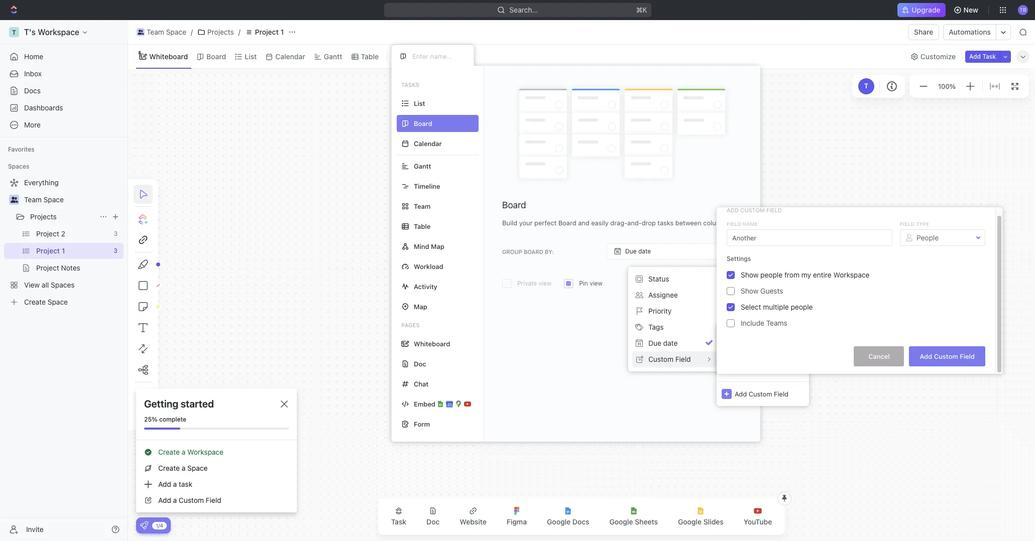 Task type: describe. For each thing, give the bounding box(es) containing it.
tags
[[648, 323, 664, 331]]

board inside "link"
[[206, 52, 226, 61]]

embed
[[414, 400, 435, 408]]

0 vertical spatial table
[[361, 52, 379, 61]]

25%
[[144, 416, 158, 423]]

include
[[741, 319, 764, 327]]

include teams
[[741, 319, 787, 327]]

tags button
[[632, 319, 717, 335]]

select multiple people
[[741, 303, 813, 311]]

0 horizontal spatial people
[[760, 271, 783, 279]]

1 vertical spatial team space link
[[24, 192, 122, 208]]

type
[[916, 221, 929, 227]]

status
[[648, 275, 669, 283]]

name
[[743, 221, 758, 227]]

doc inside doc button
[[426, 518, 440, 526]]

create a space
[[158, 464, 208, 473]]

by:
[[545, 248, 554, 255]]

due date button
[[632, 335, 717, 352]]

slides
[[703, 518, 724, 526]]

invite
[[26, 525, 44, 534]]

show people from my entire workspace
[[741, 271, 870, 279]]

add task
[[969, 52, 996, 60]]

spaces
[[8, 163, 29, 170]]

t
[[864, 82, 868, 90]]

Select multiple people checkbox
[[727, 303, 735, 311]]

website
[[460, 518, 487, 526]]

favorites button
[[4, 144, 39, 156]]

field inside add custom field button
[[960, 352, 975, 360]]

1 vertical spatial whiteboard
[[414, 340, 450, 348]]

workload
[[414, 262, 443, 270]]

2 horizontal spatial board
[[710, 280, 730, 288]]

team inside tree
[[24, 195, 42, 204]]

due date for due date dropdown button
[[625, 248, 651, 255]]

google slides
[[678, 518, 724, 526]]

custom inside custom field dropdown button
[[648, 355, 673, 364]]

1 vertical spatial gantt
[[414, 162, 431, 170]]

home link
[[4, 49, 124, 65]]

google for google sheets
[[609, 518, 633, 526]]

mind
[[414, 242, 429, 250]]

guests
[[760, 287, 783, 295]]

100% button
[[936, 80, 958, 92]]

search...
[[509, 6, 538, 14]]

view button
[[391, 45, 424, 68]]

date for due date button
[[663, 339, 678, 348]]

automations
[[949, 28, 991, 36]]

google sheets
[[609, 518, 658, 526]]

1 horizontal spatial team space
[[147, 28, 186, 36]]

⌘k
[[636, 6, 647, 14]]

2 horizontal spatial team
[[414, 202, 431, 210]]

sheets
[[635, 518, 658, 526]]

inbox
[[24, 69, 42, 78]]

due for due date dropdown button
[[625, 248, 637, 255]]

cancel
[[868, 352, 890, 360]]

add custom field button
[[909, 347, 985, 367]]

1 horizontal spatial projects
[[207, 28, 234, 36]]

Show people from my entire Workspace checkbox
[[727, 271, 735, 279]]

google docs button
[[539, 501, 597, 532]]

board link
[[204, 49, 226, 64]]

1 vertical spatial map
[[414, 303, 427, 311]]

date for due date dropdown button
[[638, 248, 651, 255]]

new button
[[950, 2, 984, 18]]

whiteboard link
[[147, 49, 188, 64]]

docs link
[[4, 83, 124, 99]]

google docs
[[547, 518, 589, 526]]

google for google slides
[[678, 518, 702, 526]]

view button
[[391, 49, 424, 64]]

settings
[[727, 255, 751, 263]]

started
[[181, 398, 214, 410]]

project 1 link
[[242, 26, 286, 38]]

entire
[[813, 271, 832, 279]]

youtube button
[[736, 501, 780, 532]]

getting
[[144, 398, 178, 410]]

onboarding checklist button element
[[140, 522, 148, 530]]

getting started
[[144, 398, 214, 410]]

2 / from the left
[[238, 28, 240, 36]]

home
[[24, 52, 43, 61]]

custom inside add custom field button
[[934, 352, 958, 360]]

custom field
[[648, 355, 691, 364]]

list link
[[243, 49, 257, 64]]

1 vertical spatial projects link
[[30, 209, 95, 225]]

project 1
[[255, 28, 284, 36]]

2 vertical spatial space
[[187, 464, 208, 473]]

0 vertical spatial projects link
[[195, 26, 236, 38]]

team space inside sidebar navigation
[[24, 195, 64, 204]]

0 vertical spatial workspace
[[833, 271, 870, 279]]

1/4
[[156, 523, 163, 529]]

due date for due date button
[[648, 339, 678, 348]]

select
[[741, 303, 761, 311]]

task button
[[383, 501, 414, 532]]

docs inside button
[[572, 518, 589, 526]]

youtube
[[744, 518, 772, 526]]

due for due date button
[[648, 339, 661, 348]]

1 horizontal spatial team space link
[[134, 26, 189, 38]]

1 horizontal spatial map
[[431, 242, 444, 250]]

task
[[179, 480, 192, 489]]

0 horizontal spatial workspace
[[187, 448, 223, 457]]

1 vertical spatial calendar
[[414, 139, 442, 147]]

add custom field inside button
[[920, 352, 975, 360]]

share
[[914, 28, 933, 36]]

chat
[[414, 380, 429, 388]]

teams
[[766, 319, 787, 327]]

task inside the add task button
[[983, 52, 996, 60]]

website button
[[452, 501, 495, 532]]

mind map
[[414, 242, 444, 250]]

list inside "link"
[[245, 52, 257, 61]]

tree inside sidebar navigation
[[4, 175, 124, 310]]

custom field button
[[632, 352, 717, 368]]

gantt link
[[322, 49, 342, 64]]

table link
[[359, 49, 379, 64]]

create for create a workspace
[[158, 448, 180, 457]]



Task type: vqa. For each thing, say whether or not it's contained in the screenshot.
PORTUGUÊS
no



Task type: locate. For each thing, give the bounding box(es) containing it.
create up 'create a space'
[[158, 448, 180, 457]]

2 show from the top
[[741, 287, 759, 295]]

google inside google docs button
[[547, 518, 571, 526]]

0 horizontal spatial /
[[191, 28, 193, 36]]

my
[[801, 271, 811, 279]]

0 vertical spatial team space
[[147, 28, 186, 36]]

0 vertical spatial space
[[166, 28, 186, 36]]

google slides button
[[670, 501, 732, 532]]

board
[[206, 52, 226, 61], [502, 200, 526, 211], [710, 280, 730, 288]]

add a custom field
[[158, 496, 221, 505]]

0 horizontal spatial due
[[625, 248, 637, 255]]

team space up whiteboard link at the top left of the page
[[147, 28, 186, 36]]

list down view
[[414, 99, 425, 107]]

timeline
[[414, 182, 440, 190]]

due date
[[625, 248, 651, 255], [648, 339, 678, 348]]

1 vertical spatial doc
[[426, 518, 440, 526]]

close image
[[281, 401, 288, 408]]

due inside dropdown button
[[625, 248, 637, 255]]

map right mind
[[431, 242, 444, 250]]

workspace up 'create a space'
[[187, 448, 223, 457]]

field
[[766, 207, 782, 213], [727, 221, 741, 227], [900, 221, 914, 227], [960, 352, 975, 360], [675, 355, 691, 364], [774, 390, 789, 398], [206, 496, 221, 505]]

user group image inside team space link
[[137, 30, 144, 35]]

upgrade
[[912, 6, 940, 14]]

google sheets button
[[601, 501, 666, 532]]

google inside "google sheets" button
[[609, 518, 633, 526]]

task left doc button
[[391, 518, 406, 526]]

task
[[983, 52, 996, 60], [391, 518, 406, 526]]

assignee button
[[632, 287, 717, 303]]

team space down spaces
[[24, 195, 64, 204]]

due date up status
[[625, 248, 651, 255]]

0 horizontal spatial calendar
[[275, 52, 305, 61]]

0 vertical spatial date
[[638, 248, 651, 255]]

projects inside tree
[[30, 212, 57, 221]]

0 horizontal spatial doc
[[414, 360, 426, 368]]

Search... text field
[[736, 327, 804, 343]]

calendar up timeline
[[414, 139, 442, 147]]

upgrade link
[[898, 3, 946, 17]]

google
[[547, 518, 571, 526], [609, 518, 633, 526], [678, 518, 702, 526]]

a for space
[[182, 464, 185, 473]]

1 horizontal spatial workspace
[[833, 271, 870, 279]]

due inside button
[[648, 339, 661, 348]]

team
[[147, 28, 164, 36], [24, 195, 42, 204], [414, 202, 431, 210]]

1 horizontal spatial calendar
[[414, 139, 442, 147]]

priority button
[[632, 303, 717, 319]]

team down spaces
[[24, 195, 42, 204]]

favorites
[[8, 146, 35, 153]]

team space
[[147, 28, 186, 36], [24, 195, 64, 204]]

0 horizontal spatial list
[[245, 52, 257, 61]]

calendar link
[[273, 49, 305, 64]]

list down project 1 link on the top
[[245, 52, 257, 61]]

a for workspace
[[182, 448, 185, 457]]

a left the task
[[173, 480, 177, 489]]

calendar down 1
[[275, 52, 305, 61]]

0 horizontal spatial board
[[206, 52, 226, 61]]

add task button
[[965, 50, 1000, 63]]

field inside add custom field dropdown button
[[774, 390, 789, 398]]

0 horizontal spatial team space link
[[24, 192, 122, 208]]

map
[[431, 242, 444, 250], [414, 303, 427, 311]]

create for create a space
[[158, 464, 180, 473]]

from
[[784, 271, 800, 279]]

a up the task
[[182, 464, 185, 473]]

doc right task button
[[426, 518, 440, 526]]

1 vertical spatial docs
[[572, 518, 589, 526]]

1 show from the top
[[741, 271, 759, 279]]

2 vertical spatial add custom field
[[735, 390, 789, 398]]

1 horizontal spatial date
[[663, 339, 678, 348]]

board
[[524, 248, 543, 255]]

2 create from the top
[[158, 464, 180, 473]]

0 vertical spatial docs
[[24, 86, 41, 95]]

0 horizontal spatial projects link
[[30, 209, 95, 225]]

0 vertical spatial gantt
[[324, 52, 342, 61]]

project
[[255, 28, 279, 36]]

add inside dropdown button
[[735, 390, 747, 398]]

1 horizontal spatial user group image
[[137, 30, 144, 35]]

automations button
[[944, 25, 996, 40]]

100%
[[938, 82, 956, 90]]

activity
[[414, 283, 437, 291]]

1 horizontal spatial space
[[166, 28, 186, 36]]

show guests
[[741, 287, 783, 295]]

due date up custom field
[[648, 339, 678, 348]]

1 horizontal spatial whiteboard
[[414, 340, 450, 348]]

whiteboard up chat
[[414, 340, 450, 348]]

show up 'select'
[[741, 287, 759, 295]]

1 vertical spatial space
[[43, 195, 64, 204]]

0 vertical spatial create
[[158, 448, 180, 457]]

add custom field
[[727, 207, 782, 213], [920, 352, 975, 360], [735, 390, 789, 398]]

1 google from the left
[[547, 518, 571, 526]]

1 vertical spatial board
[[502, 200, 526, 211]]

projects
[[207, 28, 234, 36], [30, 212, 57, 221]]

field inside custom field dropdown button
[[675, 355, 691, 364]]

1 horizontal spatial gantt
[[414, 162, 431, 170]]

1 / from the left
[[191, 28, 193, 36]]

projects link
[[195, 26, 236, 38], [30, 209, 95, 225]]

assignee
[[648, 291, 678, 299]]

group board by:
[[502, 248, 554, 255]]

status button
[[632, 271, 717, 287]]

customize button
[[907, 49, 959, 64]]

Show Guests checkbox
[[727, 287, 735, 295]]

create up add a task
[[158, 464, 180, 473]]

table right gantt link
[[361, 52, 379, 61]]

whiteboard left board "link"
[[149, 52, 188, 61]]

0 vertical spatial board
[[206, 52, 226, 61]]

show right show people from my entire workspace checkbox on the right
[[741, 271, 759, 279]]

Enter name... field
[[411, 52, 466, 61]]

1 horizontal spatial google
[[609, 518, 633, 526]]

1 vertical spatial create
[[158, 464, 180, 473]]

1 vertical spatial team space
[[24, 195, 64, 204]]

team down timeline
[[414, 202, 431, 210]]

gantt left table link
[[324, 52, 342, 61]]

google for google docs
[[547, 518, 571, 526]]

1 vertical spatial due date
[[648, 339, 678, 348]]

group
[[502, 248, 522, 255]]

workspace
[[833, 271, 870, 279], [187, 448, 223, 457]]

0 vertical spatial map
[[431, 242, 444, 250]]

show for show people from my entire workspace
[[741, 271, 759, 279]]

date up custom field
[[663, 339, 678, 348]]

1 vertical spatial list
[[414, 99, 425, 107]]

gantt up timeline
[[414, 162, 431, 170]]

2 horizontal spatial google
[[678, 518, 702, 526]]

1 horizontal spatial /
[[238, 28, 240, 36]]

customize
[[921, 52, 956, 61]]

add
[[969, 52, 981, 60], [727, 207, 739, 213], [920, 352, 932, 360], [735, 390, 747, 398], [158, 480, 171, 489], [158, 496, 171, 505]]

1 horizontal spatial due
[[648, 339, 661, 348]]

board left list "link" at the top of the page
[[206, 52, 226, 61]]

whiteboard
[[149, 52, 188, 61], [414, 340, 450, 348]]

tree containing team space
[[4, 175, 124, 310]]

1 horizontal spatial list
[[414, 99, 425, 107]]

0 vertical spatial user group image
[[137, 30, 144, 35]]

docs inside sidebar navigation
[[24, 86, 41, 95]]

Enter name... text field
[[727, 230, 892, 246]]

space inside tree
[[43, 195, 64, 204]]

field name
[[727, 221, 758, 227]]

1
[[280, 28, 284, 36]]

user group image
[[137, 30, 144, 35], [10, 197, 18, 203]]

share button
[[908, 24, 939, 40]]

doc
[[414, 360, 426, 368], [426, 518, 440, 526]]

show
[[741, 271, 759, 279], [741, 287, 759, 295]]

people button
[[901, 229, 985, 246]]

0 horizontal spatial team space
[[24, 195, 64, 204]]

gantt inside gantt link
[[324, 52, 342, 61]]

workspace right entire
[[833, 271, 870, 279]]

people
[[917, 233, 939, 242]]

0 vertical spatial due
[[625, 248, 637, 255]]

0 vertical spatial add custom field
[[727, 207, 782, 213]]

show for show guests
[[741, 287, 759, 295]]

view
[[404, 52, 420, 61]]

google left sheets
[[609, 518, 633, 526]]

table
[[361, 52, 379, 61], [414, 222, 431, 230]]

1 horizontal spatial people
[[791, 303, 813, 311]]

multiple
[[763, 303, 789, 311]]

1 horizontal spatial projects link
[[195, 26, 236, 38]]

doc up chat
[[414, 360, 426, 368]]

figma button
[[499, 501, 535, 532]]

user group image inside tree
[[10, 197, 18, 203]]

a for custom
[[173, 496, 177, 505]]

figma
[[507, 518, 527, 526]]

0 vertical spatial calendar
[[275, 52, 305, 61]]

people up the 'guests'
[[760, 271, 783, 279]]

board down show people from my entire workspace checkbox on the right
[[710, 280, 730, 288]]

due date inside dropdown button
[[625, 248, 651, 255]]

space
[[166, 28, 186, 36], [43, 195, 64, 204], [187, 464, 208, 473]]

0 vertical spatial doc
[[414, 360, 426, 368]]

0 horizontal spatial space
[[43, 195, 64, 204]]

1 create from the top
[[158, 448, 180, 457]]

Include Teams checkbox
[[727, 319, 735, 327]]

0 vertical spatial list
[[245, 52, 257, 61]]

task down automations "button" in the right of the page
[[983, 52, 996, 60]]

1 vertical spatial projects
[[30, 212, 57, 221]]

0 vertical spatial team space link
[[134, 26, 189, 38]]

2 google from the left
[[609, 518, 633, 526]]

sidebar navigation
[[0, 20, 128, 541]]

0 horizontal spatial gantt
[[324, 52, 342, 61]]

25% complete
[[144, 416, 186, 423]]

field type
[[900, 221, 929, 227]]

team space link
[[134, 26, 189, 38], [24, 192, 122, 208]]

map down 'activity'
[[414, 303, 427, 311]]

people right multiple
[[791, 303, 813, 311]]

task inside task button
[[391, 518, 406, 526]]

1 vertical spatial task
[[391, 518, 406, 526]]

google left slides
[[678, 518, 702, 526]]

add custom field inside dropdown button
[[735, 390, 789, 398]]

form
[[414, 420, 430, 428]]

1 horizontal spatial docs
[[572, 518, 589, 526]]

inbox link
[[4, 66, 124, 82]]

0 vertical spatial task
[[983, 52, 996, 60]]

list
[[245, 52, 257, 61], [414, 99, 425, 107]]

2 vertical spatial board
[[710, 280, 730, 288]]

onboarding checklist button image
[[140, 522, 148, 530]]

custom
[[740, 207, 765, 213], [934, 352, 958, 360], [648, 355, 673, 364], [749, 390, 772, 398], [179, 496, 204, 505]]

google inside google slides button
[[678, 518, 702, 526]]

google right figma
[[547, 518, 571, 526]]

0 horizontal spatial team
[[24, 195, 42, 204]]

0 horizontal spatial docs
[[24, 86, 41, 95]]

2 horizontal spatial space
[[187, 464, 208, 473]]

dashboards link
[[4, 100, 124, 116]]

0 vertical spatial show
[[741, 271, 759, 279]]

1 horizontal spatial doc
[[426, 518, 440, 526]]

people
[[760, 271, 783, 279], [791, 303, 813, 311]]

0 horizontal spatial google
[[547, 518, 571, 526]]

0 horizontal spatial map
[[414, 303, 427, 311]]

cancel button
[[854, 347, 904, 367]]

add custom field button
[[717, 382, 809, 406]]

tree
[[4, 175, 124, 310]]

0 vertical spatial projects
[[207, 28, 234, 36]]

custom inside add custom field dropdown button
[[749, 390, 772, 398]]

1 horizontal spatial team
[[147, 28, 164, 36]]

due date inside button
[[648, 339, 678, 348]]

1 vertical spatial people
[[791, 303, 813, 311]]

0 horizontal spatial date
[[638, 248, 651, 255]]

table up mind
[[414, 222, 431, 230]]

dashboards
[[24, 103, 63, 112]]

1 vertical spatial date
[[663, 339, 678, 348]]

whiteboard inside whiteboard link
[[149, 52, 188, 61]]

a down add a task
[[173, 496, 177, 505]]

team up whiteboard link at the top left of the page
[[147, 28, 164, 36]]

1 horizontal spatial board
[[502, 200, 526, 211]]

date inside dropdown button
[[638, 248, 651, 255]]

0 vertical spatial people
[[760, 271, 783, 279]]

a up 'create a space'
[[182, 448, 185, 457]]

0 horizontal spatial task
[[391, 518, 406, 526]]

date inside button
[[663, 339, 678, 348]]

1 vertical spatial table
[[414, 222, 431, 230]]

0 vertical spatial due date
[[625, 248, 651, 255]]

1 vertical spatial workspace
[[187, 448, 223, 457]]

1 horizontal spatial table
[[414, 222, 431, 230]]

0 vertical spatial whiteboard
[[149, 52, 188, 61]]

date up status
[[638, 248, 651, 255]]

1 vertical spatial add custom field
[[920, 352, 975, 360]]

1 vertical spatial user group image
[[10, 197, 18, 203]]

1 vertical spatial show
[[741, 287, 759, 295]]

due date button
[[607, 244, 742, 260]]

board up group
[[502, 200, 526, 211]]

priority
[[648, 307, 672, 315]]

a for task
[[173, 480, 177, 489]]

0 horizontal spatial table
[[361, 52, 379, 61]]

a
[[182, 448, 185, 457], [182, 464, 185, 473], [173, 480, 177, 489], [173, 496, 177, 505]]

0 horizontal spatial projects
[[30, 212, 57, 221]]

1 vertical spatial due
[[648, 339, 661, 348]]

calendar
[[275, 52, 305, 61], [414, 139, 442, 147]]

complete
[[159, 416, 186, 423]]

0 horizontal spatial user group image
[[10, 197, 18, 203]]

0 horizontal spatial whiteboard
[[149, 52, 188, 61]]

1 horizontal spatial task
[[983, 52, 996, 60]]

3 google from the left
[[678, 518, 702, 526]]



